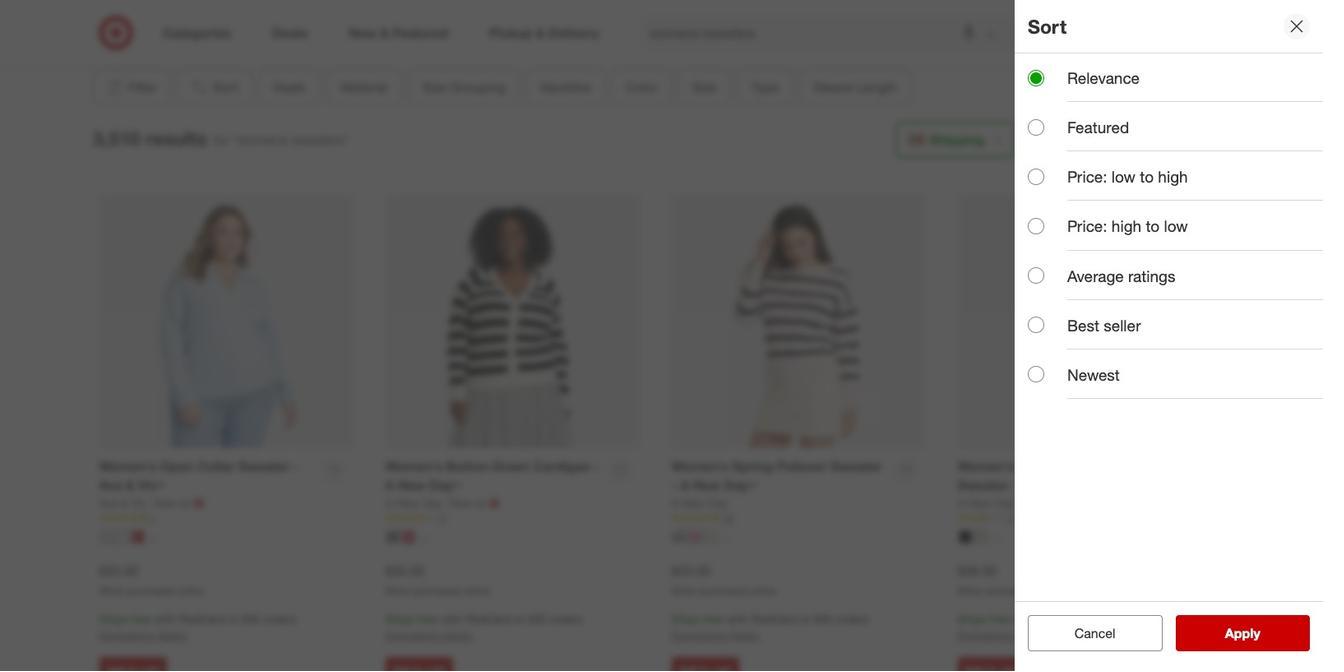 Task type: vqa. For each thing, say whether or not it's contained in the screenshot.
Hi,
no



Task type: locate. For each thing, give the bounding box(es) containing it.
a new day new at ¬
[[385, 495, 500, 511]]

1 women's from the left
[[99, 458, 156, 475]]

women's
[[99, 458, 156, 475], [385, 458, 442, 475], [672, 458, 729, 475], [958, 458, 1015, 475]]

0 horizontal spatial day™
[[429, 477, 461, 493]]

spring for cardigan
[[1018, 458, 1059, 475]]

ships for women's open collar sweater - ava & viv™
[[99, 612, 128, 626]]

sweater up 2
[[958, 477, 1009, 493]]

1 online from the left
[[177, 585, 204, 597]]

or
[[1143, 122, 1155, 138], [228, 612, 239, 626], [514, 612, 525, 626], [801, 612, 811, 626], [1087, 612, 1097, 626]]

1 a new day from the left
[[672, 496, 728, 510]]

when inside $35.00 when purchased online
[[385, 585, 411, 597]]

new inside women's spring pullover sweater - a new day™
[[693, 477, 721, 493]]

2 a new day link from the left
[[672, 495, 728, 511]]

at for viv™
[[180, 496, 190, 510]]

18 link
[[672, 511, 926, 526]]

0 horizontal spatial a new day link
[[385, 495, 446, 511]]

1 horizontal spatial $25.00 when purchased online
[[672, 563, 776, 597]]

0 horizontal spatial high
[[1112, 217, 1142, 236]]

$25.00
[[99, 563, 139, 579], [672, 563, 711, 579]]

sweater inside women's spring cardigan sweater - a new day™
[[958, 477, 1009, 493]]

2 apply. from the left
[[444, 629, 474, 643]]

1 size from the left
[[422, 79, 447, 96]]

orders inside free with redcard or $35 orders 28216
[[1183, 122, 1221, 138]]

color button
[[612, 69, 672, 105]]

1 vertical spatial high
[[1112, 217, 1142, 236]]

ava inside ava & viv new at ¬
[[99, 496, 118, 510]]

- inside women's open collar sweater - ava & viv™
[[293, 458, 299, 475]]

when for women's spring pullover sweater - a new day™
[[672, 585, 697, 597]]

purchased down $28.00
[[986, 585, 1033, 597]]

women's up "viv™"
[[99, 458, 156, 475]]

free for women's open collar sweater - ava & viv™
[[131, 612, 151, 626]]

low down free with redcard or $35 orders 28216
[[1112, 167, 1136, 186]]

free for women's spring cardigan sweater - a new day™
[[990, 612, 1010, 626]]

4 ships from the left
[[958, 612, 987, 626]]

0 vertical spatial ava
[[99, 477, 122, 493]]

2 ava from the top
[[99, 496, 118, 510]]

day™ inside women's button-down cardigan - a new day™
[[429, 477, 461, 493]]

with
[[1059, 122, 1083, 138], [154, 612, 176, 626], [441, 612, 462, 626], [727, 612, 748, 626], [1013, 612, 1034, 626]]

a new day link up 11
[[385, 495, 446, 511]]

4 women's from the left
[[958, 458, 1015, 475]]

sweater
[[238, 458, 290, 475], [831, 458, 882, 475], [958, 477, 1009, 493]]

a new day up 2
[[958, 496, 1015, 510]]

0 horizontal spatial at
[[180, 496, 190, 510]]

3 apply. from the left
[[730, 629, 761, 643]]

a new day link for women's spring pullover sweater - a new day™
[[672, 495, 728, 511]]

0 horizontal spatial day
[[422, 496, 442, 510]]

2 ¬ from the left
[[489, 495, 500, 511]]

apply
[[1225, 625, 1261, 642]]

exclusions for women's spring cardigan sweater - a new day™
[[958, 629, 1013, 643]]

at inside ava & viv new at ¬
[[180, 496, 190, 510]]

3 exclusions from the left
[[672, 629, 727, 643]]

a new day link up 2
[[958, 495, 1019, 511]]

spring
[[732, 458, 773, 475], [1018, 458, 1059, 475]]

0 horizontal spatial $25.00 when purchased online
[[99, 563, 204, 597]]

purchased inside $28.00 when purchased online
[[986, 585, 1033, 597]]

day inside a new day new at ¬
[[422, 496, 442, 510]]

0 vertical spatial low
[[1112, 167, 1136, 186]]

1 vertical spatial to
[[1146, 217, 1160, 236]]

low
[[1112, 167, 1136, 186], [1164, 217, 1188, 236]]

cardigan inside women's spring cardigan sweater - a new day™
[[1063, 458, 1120, 475]]

1 horizontal spatial ¬
[[489, 495, 500, 511]]

exclusions for women's button-down cardigan - a new day™
[[385, 629, 440, 643]]

1 price: from the top
[[1068, 167, 1108, 186]]

purchased down the $35.00
[[414, 585, 461, 597]]

1 vertical spatial sort
[[213, 79, 238, 96]]

women's inside women's spring cardigan sweater - a new day™
[[958, 458, 1015, 475]]

2 day™ from the left
[[725, 477, 757, 493]]

4 online from the left
[[1036, 585, 1062, 597]]

apply. for women's open collar sweater - ava & viv™
[[157, 629, 188, 643]]

3 purchased from the left
[[700, 585, 747, 597]]

4 exclusions apply. button from the left
[[958, 628, 1047, 644]]

1 vertical spatial price:
[[1068, 217, 1108, 236]]

& left viv
[[121, 496, 128, 510]]

0 horizontal spatial low
[[1112, 167, 1136, 186]]

a
[[385, 477, 394, 493], [681, 477, 690, 493], [1022, 477, 1031, 493], [385, 496, 393, 510], [672, 496, 679, 510], [958, 496, 965, 510]]

filter button
[[93, 69, 170, 105]]

price: for price: low to high
[[1068, 167, 1108, 186]]

2 ships free with redcard or $35 orders exclusions apply. from the left
[[385, 612, 583, 643]]

purchased for women's spring pullover sweater - a new day™
[[700, 585, 747, 597]]

day for women's spring cardigan sweater - a new day™
[[995, 496, 1015, 510]]

1 horizontal spatial $25.00
[[672, 563, 711, 579]]

1 horizontal spatial sweater
[[831, 458, 882, 475]]

¬ down women's button-down cardigan - a new day™
[[489, 495, 500, 511]]

0 horizontal spatial spring
[[732, 458, 773, 475]]

type button
[[737, 69, 793, 105]]

$35.00 when purchased online
[[385, 563, 490, 597]]

sort
[[1028, 14, 1067, 38], [213, 79, 238, 96]]

online down the 18 link
[[750, 585, 776, 597]]

cardigan
[[533, 458, 591, 475], [1063, 458, 1120, 475]]

with for women's open collar sweater - ava & viv™
[[154, 612, 176, 626]]

2 exclusions apply. button from the left
[[385, 628, 474, 644]]

1 vertical spatial &
[[121, 496, 128, 510]]

- inside women's button-down cardigan - a new day™
[[594, 458, 600, 475]]

1 vertical spatial low
[[1164, 217, 1188, 236]]

search
[[1012, 26, 1051, 42]]

open
[[160, 458, 194, 475]]

ava
[[99, 477, 122, 493], [99, 496, 118, 510]]

exclusions
[[99, 629, 154, 643], [385, 629, 440, 643], [672, 629, 727, 643], [958, 629, 1013, 643]]

2 women's from the left
[[385, 458, 442, 475]]

ava & viv new at ¬
[[99, 495, 204, 511]]

2 horizontal spatial day
[[995, 496, 1015, 510]]

online inside $28.00 when purchased online
[[1036, 585, 1062, 597]]

2 when from the left
[[385, 585, 411, 597]]

1 at from the left
[[180, 496, 190, 510]]

0 vertical spatial to
[[1140, 167, 1154, 186]]

1 horizontal spatial a new day
[[958, 496, 1015, 510]]

2 day from the left
[[709, 496, 728, 510]]

3 day from the left
[[995, 496, 1015, 510]]

women's spring pullover sweater - a new day™ image
[[672, 194, 926, 448], [672, 194, 926, 448]]

$35 for women's spring cardigan sweater - a new day™
[[1100, 612, 1119, 626]]

3 when from the left
[[672, 585, 697, 597]]

new
[[398, 477, 426, 493], [693, 477, 721, 493], [1034, 477, 1062, 493], [154, 496, 177, 510], [396, 496, 419, 510], [450, 496, 473, 510], [682, 496, 705, 510], [968, 496, 992, 510]]

0 horizontal spatial cardigan
[[533, 458, 591, 475]]

day up 2
[[995, 496, 1015, 510]]

women's button-down cardigan - a new day™ link
[[385, 457, 601, 495]]

- for women's button-down cardigan - a new day™
[[594, 458, 600, 475]]

orders for women's open collar sweater - ava & viv™
[[263, 612, 297, 626]]

2 $25.00 from the left
[[672, 563, 711, 579]]

free
[[1029, 122, 1055, 138]]

2 free from the left
[[418, 612, 438, 626]]

2 purchased from the left
[[414, 585, 461, 597]]

1 purchased from the left
[[127, 585, 174, 597]]

2 ships from the left
[[385, 612, 414, 626]]

online up cancel button
[[1036, 585, 1062, 597]]

1 ships from the left
[[99, 612, 128, 626]]

at inside a new day new at ¬
[[476, 496, 486, 510]]

1 horizontal spatial a new day link
[[672, 495, 728, 511]]

online inside $35.00 when purchased online
[[463, 585, 490, 597]]

when for women's button-down cardigan - a new day™
[[385, 585, 411, 597]]

3 online from the left
[[750, 585, 776, 597]]

women's up 2
[[958, 458, 1015, 475]]

1 when from the left
[[99, 585, 125, 597]]

1 horizontal spatial at
[[476, 496, 486, 510]]

orders for women's spring cardigan sweater - a new day™
[[1122, 612, 1155, 626]]

ava left viv
[[99, 496, 118, 510]]

-
[[293, 458, 299, 475], [594, 458, 600, 475], [672, 477, 677, 493], [1013, 477, 1018, 493]]

apply button
[[1176, 615, 1310, 651]]

28216 button
[[1048, 140, 1085, 159]]

price: up average
[[1068, 217, 1108, 236]]

size left type button
[[692, 79, 717, 96]]

0 vertical spatial &
[[126, 477, 135, 493]]

online down 11 link
[[463, 585, 490, 597]]

0 vertical spatial price:
[[1068, 167, 1108, 186]]

spring inside women's spring cardigan sweater - a new day™
[[1018, 458, 1059, 475]]

best seller
[[1068, 316, 1141, 335]]

ships for women's spring pullover sweater - a new day™
[[672, 612, 701, 626]]

none radio inside sort dialog
[[1028, 119, 1045, 135]]

1 cardigan from the left
[[533, 458, 591, 475]]

deals button
[[259, 69, 320, 105]]

orders for women's spring pullover sweater - a new day™
[[836, 612, 869, 626]]

2 online from the left
[[463, 585, 490, 597]]

day™
[[429, 477, 461, 493], [725, 477, 757, 493], [1066, 477, 1098, 493]]

material button
[[327, 69, 402, 105]]

2 exclusions from the left
[[385, 629, 440, 643]]

3 day™ from the left
[[1066, 477, 1098, 493]]

4 apply. from the left
[[1016, 629, 1047, 643]]

ships free with redcard or $35 orders exclusions apply.
[[99, 612, 297, 643], [385, 612, 583, 643], [672, 612, 869, 643], [958, 612, 1155, 643]]

size
[[422, 79, 447, 96], [692, 79, 717, 96]]

2 price: from the top
[[1068, 217, 1108, 236]]

1 horizontal spatial day™
[[725, 477, 757, 493]]

cardigan up the 2 link
[[1063, 458, 1120, 475]]

neckline
[[540, 79, 591, 96]]

ava up ava & viv link
[[99, 477, 122, 493]]

day™ for cardigan
[[1066, 477, 1098, 493]]

1 ships free with redcard or $35 orders exclusions apply. from the left
[[99, 612, 297, 643]]

0 horizontal spatial sweater
[[238, 458, 290, 475]]

3 ships free with redcard or $35 orders exclusions apply. from the left
[[672, 612, 869, 643]]

high down free with redcard or $35 orders 28216
[[1158, 167, 1188, 186]]

day™ inside women's spring cardigan sweater - a new day™
[[1066, 477, 1098, 493]]

4 free from the left
[[990, 612, 1010, 626]]

4 ships free with redcard or $35 orders exclusions apply. from the left
[[958, 612, 1155, 643]]

day for women's spring pullover sweater - a new day™
[[709, 496, 728, 510]]

sweater for women's spring pullover sweater - a new day™
[[831, 458, 882, 475]]

at
[[180, 496, 190, 510], [476, 496, 486, 510]]

3 a new day link from the left
[[958, 495, 1019, 511]]

price: high to low
[[1068, 217, 1188, 236]]

women's spring cardigan sweater - a new day™ image
[[958, 194, 1212, 448], [958, 194, 1212, 448]]

women's spring pullover sweater - a new day™ link
[[672, 457, 887, 495]]

1 ava from the top
[[99, 477, 122, 493]]

exclusions apply. button
[[99, 628, 188, 644], [385, 628, 474, 644], [672, 628, 761, 644], [958, 628, 1047, 644]]

a inside women's button-down cardigan - a new day™
[[385, 477, 394, 493]]

$25.00 when purchased online down 1
[[99, 563, 204, 597]]

1 $25.00 when purchased online from the left
[[99, 563, 204, 597]]

$35.00
[[385, 563, 425, 579]]

2 horizontal spatial a new day link
[[958, 495, 1019, 511]]

sweater for women's open collar sweater - ava & viv™
[[238, 458, 290, 475]]

or for women's open collar sweater - ava & viv™
[[228, 612, 239, 626]]

high down price: low to high
[[1112, 217, 1142, 236]]

0 horizontal spatial a new day
[[672, 496, 728, 510]]

or for women's spring pullover sweater - a new day™
[[801, 612, 811, 626]]

& inside women's open collar sweater - ava & viv™
[[126, 477, 135, 493]]

a new day up 18
[[672, 496, 728, 510]]

purchased down 18
[[700, 585, 747, 597]]

¬ for collar
[[193, 495, 204, 511]]

None radio
[[1028, 119, 1045, 135]]

at down women's button-down cardigan - a new day™ link at the left of page
[[476, 496, 486, 510]]

1
[[150, 512, 156, 525]]

a inside women's spring cardigan sweater - a new day™
[[1022, 477, 1031, 493]]

orders
[[1183, 122, 1221, 138], [263, 612, 297, 626], [550, 612, 583, 626], [836, 612, 869, 626], [1122, 612, 1155, 626]]

at down women's open collar sweater - ava & viv™
[[180, 496, 190, 510]]

women's spring cardigan sweater - a new day™ link
[[958, 457, 1173, 495]]

0 horizontal spatial sort
[[213, 79, 238, 96]]

online down 1 link
[[177, 585, 204, 597]]

&
[[126, 477, 135, 493], [121, 496, 128, 510]]

average ratings
[[1068, 266, 1176, 285]]

women's inside women's button-down cardigan - a new day™
[[385, 458, 442, 475]]

2 cardigan from the left
[[1063, 458, 1120, 475]]

price: down 28216 button
[[1068, 167, 1108, 186]]

women's open collar sweater - ava & viv™ image
[[99, 194, 353, 448], [99, 194, 353, 448]]

size inside size 'button'
[[692, 79, 717, 96]]

- for women's open collar sweater - ava & viv™
[[293, 458, 299, 475]]

3,510 results for "womens sweaters"
[[93, 126, 349, 149]]

1 horizontal spatial sort
[[1028, 14, 1067, 38]]

$25.00 for ava
[[99, 563, 139, 579]]

women's for women's open collar sweater - ava & viv™
[[99, 458, 156, 475]]

women's inside women's open collar sweater - ava & viv™
[[99, 458, 156, 475]]

sweater inside women's open collar sweater - ava & viv™
[[238, 458, 290, 475]]

3 ships from the left
[[672, 612, 701, 626]]

0 horizontal spatial $25.00
[[99, 563, 139, 579]]

size left grouping
[[422, 79, 447, 96]]

2 a new day from the left
[[958, 496, 1015, 510]]

4 purchased from the left
[[986, 585, 1033, 597]]

1 ¬ from the left
[[193, 495, 204, 511]]

women's for women's spring pullover sweater - a new day™
[[672, 458, 729, 475]]

women's for women's button-down cardigan - a new day™
[[385, 458, 442, 475]]

spring left pullover
[[732, 458, 773, 475]]

2 at from the left
[[476, 496, 486, 510]]

3 exclusions apply. button from the left
[[672, 628, 761, 644]]

purchased
[[127, 585, 174, 597], [414, 585, 461, 597], [700, 585, 747, 597], [986, 585, 1033, 597]]

day™ up a new day new at ¬ on the left of the page
[[429, 477, 461, 493]]

2 $25.00 when purchased online from the left
[[672, 563, 776, 597]]

to up the ratings on the right top of the page
[[1146, 217, 1160, 236]]

women's up 18
[[672, 458, 729, 475]]

ships for women's button-down cardigan - a new day™
[[385, 612, 414, 626]]

2 horizontal spatial sweater
[[958, 477, 1009, 493]]

day™ inside women's spring pullover sweater - a new day™
[[725, 477, 757, 493]]

spring for pullover
[[732, 458, 773, 475]]

purchased for women's spring cardigan sweater - a new day™
[[986, 585, 1033, 597]]

2 size from the left
[[692, 79, 717, 96]]

ships
[[99, 612, 128, 626], [385, 612, 414, 626], [672, 612, 701, 626], [958, 612, 987, 626]]

cardigan inside women's button-down cardigan - a new day™
[[533, 458, 591, 475]]

to for high
[[1140, 167, 1154, 186]]

2 spring from the left
[[1018, 458, 1059, 475]]

advertisement element
[[162, 0, 1149, 39]]

day up 18
[[709, 496, 728, 510]]

online for cardigan
[[1036, 585, 1062, 597]]

high
[[1158, 167, 1188, 186], [1112, 217, 1142, 236]]

1 free from the left
[[131, 612, 151, 626]]

ships for women's spring cardigan sweater - a new day™
[[958, 612, 987, 626]]

3 women's from the left
[[672, 458, 729, 475]]

sweater right collar
[[238, 458, 290, 475]]

1 horizontal spatial spring
[[1018, 458, 1059, 475]]

exclusions for women's spring pullover sweater - a new day™
[[672, 629, 727, 643]]

sweaters"
[[292, 131, 349, 148]]

4 when from the left
[[958, 585, 983, 597]]

apply.
[[157, 629, 188, 643], [444, 629, 474, 643], [730, 629, 761, 643], [1016, 629, 1047, 643]]

or for women's button-down cardigan - a new day™
[[514, 612, 525, 626]]

size grouping
[[422, 79, 506, 96]]

shipping button
[[895, 122, 1016, 158]]

spring up the 2 link
[[1018, 458, 1059, 475]]

low up the ratings on the right top of the page
[[1164, 217, 1188, 236]]

0 horizontal spatial ¬
[[193, 495, 204, 511]]

sweater right pullover
[[831, 458, 882, 475]]

- inside women's spring cardigan sweater - a new day™
[[1013, 477, 1018, 493]]

1 day™ from the left
[[429, 477, 461, 493]]

- inside women's spring pullover sweater - a new day™
[[672, 477, 677, 493]]

women's up a new day new at ¬ on the left of the page
[[385, 458, 442, 475]]

0 vertical spatial sort
[[1028, 14, 1067, 38]]

when
[[99, 585, 125, 597], [385, 585, 411, 597], [672, 585, 697, 597], [958, 585, 983, 597]]

redcard for women's open collar sweater - ava & viv™
[[179, 612, 225, 626]]

1 spring from the left
[[732, 458, 773, 475]]

day™ for down
[[429, 477, 461, 493]]

1 day from the left
[[422, 496, 442, 510]]

None radio
[[1028, 70, 1045, 86], [1028, 168, 1045, 185], [1028, 218, 1045, 234], [1028, 267, 1045, 284], [1028, 317, 1045, 333], [1028, 366, 1045, 383], [1028, 70, 1045, 86], [1028, 168, 1045, 185], [1028, 218, 1045, 234], [1028, 267, 1045, 284], [1028, 317, 1045, 333], [1028, 366, 1045, 383]]

or inside free with redcard or $35 orders 28216
[[1143, 122, 1155, 138]]

1 horizontal spatial high
[[1158, 167, 1188, 186]]

a new day
[[672, 496, 728, 510], [958, 496, 1015, 510]]

online for pullover
[[750, 585, 776, 597]]

$35 inside free with redcard or $35 orders 28216
[[1159, 122, 1180, 138]]

purchased inside $35.00 when purchased online
[[414, 585, 461, 597]]

to down free with redcard or $35 orders 28216
[[1140, 167, 1154, 186]]

day™ up 18
[[725, 477, 757, 493]]

when inside $28.00 when purchased online
[[958, 585, 983, 597]]

a new day link
[[385, 495, 446, 511], [672, 495, 728, 511], [958, 495, 1019, 511]]

1 horizontal spatial cardigan
[[1063, 458, 1120, 475]]

size inside size grouping button
[[422, 79, 447, 96]]

women's button-down cardigan - a new day™ image
[[385, 194, 639, 448], [385, 194, 639, 448]]

$25.00 when purchased online for viv™
[[99, 563, 204, 597]]

1 horizontal spatial day
[[709, 496, 728, 510]]

purchased down 1
[[127, 585, 174, 597]]

1 horizontal spatial size
[[692, 79, 717, 96]]

1 apply. from the left
[[157, 629, 188, 643]]

with inside free with redcard or $35 orders 28216
[[1059, 122, 1083, 138]]

1 a new day link from the left
[[385, 495, 446, 511]]

sort button
[[176, 69, 252, 105]]

a new day link up 18
[[672, 495, 728, 511]]

$25.00 when purchased online
[[99, 563, 204, 597], [672, 563, 776, 597]]

with for women's spring cardigan sweater - a new day™
[[1013, 612, 1034, 626]]

cardigan right down
[[533, 458, 591, 475]]

1 exclusions apply. button from the left
[[99, 628, 188, 644]]

free
[[131, 612, 151, 626], [418, 612, 438, 626], [704, 612, 724, 626], [990, 612, 1010, 626]]

¬
[[193, 495, 204, 511], [489, 495, 500, 511]]

1 $25.00 from the left
[[99, 563, 139, 579]]

collar
[[197, 458, 235, 475]]

2 horizontal spatial day™
[[1066, 477, 1098, 493]]

3 free from the left
[[704, 612, 724, 626]]

day up 11
[[422, 496, 442, 510]]

0 horizontal spatial size
[[422, 79, 447, 96]]

women's inside women's spring pullover sweater - a new day™
[[672, 458, 729, 475]]

4 exclusions from the left
[[958, 629, 1013, 643]]

$25.00 when purchased online down 18
[[672, 563, 776, 597]]

sweater inside women's spring pullover sweater - a new day™
[[831, 458, 882, 475]]

- for women's spring pullover sweater - a new day™
[[672, 477, 677, 493]]

day™ up the 2 link
[[1066, 477, 1098, 493]]

$35 for women's spring pullover sweater - a new day™
[[814, 612, 833, 626]]

spring inside women's spring pullover sweater - a new day™
[[732, 458, 773, 475]]

$25.00 for a
[[672, 563, 711, 579]]

exclusions apply. button for women's spring pullover sweater - a new day™
[[672, 628, 761, 644]]

¬ down women's open collar sweater - ava & viv™
[[193, 495, 204, 511]]

1 vertical spatial ava
[[99, 496, 118, 510]]

& up ava & viv link
[[126, 477, 135, 493]]

1 exclusions from the left
[[99, 629, 154, 643]]



Task type: describe. For each thing, give the bounding box(es) containing it.
0 vertical spatial high
[[1158, 167, 1188, 186]]

viv
[[131, 496, 147, 510]]

$28.00 when purchased online
[[958, 563, 1062, 597]]

new inside women's button-down cardigan - a new day™
[[398, 477, 426, 493]]

28216
[[1048, 141, 1085, 157]]

orders for women's button-down cardigan - a new day™
[[550, 612, 583, 626]]

apply. for women's button-down cardigan - a new day™
[[444, 629, 474, 643]]

What can we help you find? suggestions appear below search field
[[640, 15, 1023, 51]]

exclusions apply. button for women's open collar sweater - ava & viv™
[[99, 628, 188, 644]]

to for low
[[1146, 217, 1160, 236]]

a new day for women's spring pullover sweater - a new day™
[[672, 496, 728, 510]]

purchased for women's button-down cardigan - a new day™
[[414, 585, 461, 597]]

sweater for women's spring cardigan sweater - a new day™
[[958, 477, 1009, 493]]

new inside women's spring cardigan sweater - a new day™
[[1034, 477, 1062, 493]]

3,510
[[93, 126, 140, 149]]

cancel
[[1075, 625, 1116, 642]]

cancel button
[[1028, 615, 1163, 651]]

a new day link for women's spring cardigan sweater - a new day™
[[958, 495, 1019, 511]]

pullover
[[777, 458, 827, 475]]

down
[[494, 458, 530, 475]]

size for size grouping
[[422, 79, 447, 96]]

when for women's open collar sweater - ava & viv™
[[99, 585, 125, 597]]

sleeve length
[[814, 79, 898, 96]]

ava inside women's open collar sweater - ava & viv™
[[99, 477, 122, 493]]

11
[[436, 512, 447, 525]]

2
[[1009, 512, 1014, 525]]

size button
[[678, 69, 731, 105]]

& inside ava & viv new at ¬
[[121, 496, 128, 510]]

exclusions apply. button for women's button-down cardigan - a new day™
[[385, 628, 474, 644]]

at for day™
[[476, 496, 486, 510]]

sort inside button
[[213, 79, 238, 96]]

newest
[[1068, 365, 1120, 384]]

best
[[1068, 316, 1100, 335]]

ships free with redcard or $35 orders exclusions apply. for collar
[[99, 612, 297, 643]]

ratings
[[1128, 266, 1176, 285]]

$28.00
[[958, 563, 997, 579]]

women's spring pullover sweater - a new day™
[[672, 458, 882, 493]]

18
[[723, 512, 734, 525]]

- for women's spring cardigan sweater - a new day™
[[1013, 477, 1018, 493]]

¬ for down
[[489, 495, 500, 511]]

a inside women's spring pullover sweater - a new day™
[[681, 477, 690, 493]]

"womens
[[233, 131, 288, 148]]

sleeve
[[814, 79, 853, 96]]

apply. for women's spring cardigan sweater - a new day™
[[1016, 629, 1047, 643]]

1 link
[[99, 511, 353, 526]]

free with redcard or $35 orders 28216
[[1029, 122, 1221, 157]]

ava & viv link
[[99, 495, 151, 511]]

$35 for women's button-down cardigan - a new day™
[[528, 612, 546, 626]]

$35 for women's open collar sweater - ava & viv™
[[242, 612, 260, 626]]

when for women's spring cardigan sweater - a new day™
[[958, 585, 983, 597]]

average
[[1068, 266, 1124, 285]]

apply. for women's spring pullover sweater - a new day™
[[730, 629, 761, 643]]

a new day for women's spring cardigan sweater - a new day™
[[958, 496, 1015, 510]]

size for size
[[692, 79, 717, 96]]

new inside ava & viv new at ¬
[[154, 496, 177, 510]]

type
[[751, 79, 779, 96]]

deals
[[273, 79, 306, 96]]

redcard inside free with redcard or $35 orders 28216
[[1087, 122, 1139, 138]]

1 horizontal spatial low
[[1164, 217, 1188, 236]]

price: low to high
[[1068, 167, 1188, 186]]

2 link
[[958, 511, 1212, 526]]

women's spring cardigan sweater - a new day™
[[958, 458, 1120, 493]]

results
[[146, 126, 207, 149]]

$25.00 when purchased online for day™
[[672, 563, 776, 597]]

ships free with redcard or $35 orders exclusions apply. for cardigan
[[958, 612, 1155, 643]]

women's for women's spring cardigan sweater - a new day™
[[958, 458, 1015, 475]]

for
[[213, 131, 229, 148]]

length
[[857, 79, 898, 96]]

search button
[[1012, 15, 1051, 54]]

11 link
[[385, 511, 639, 526]]

viv™
[[138, 477, 165, 493]]

grouping
[[451, 79, 506, 96]]

button-
[[446, 458, 494, 475]]

purchased for women's open collar sweater - ava & viv™
[[127, 585, 174, 597]]

shipping
[[930, 132, 985, 148]]

price: for price: high to low
[[1068, 217, 1108, 236]]

free for women's spring pullover sweater - a new day™
[[704, 612, 724, 626]]

free for women's button-down cardigan - a new day™
[[418, 612, 438, 626]]

or for women's spring cardigan sweater - a new day™
[[1087, 612, 1097, 626]]

sort dialog
[[1015, 0, 1323, 671]]

filter
[[128, 79, 157, 96]]

redcard for women's spring pullover sweater - a new day™
[[751, 612, 797, 626]]

exclusions apply. button for women's spring cardigan sweater - a new day™
[[958, 628, 1047, 644]]

material
[[341, 79, 388, 96]]

women's open collar sweater - ava & viv™
[[99, 458, 299, 493]]

with for women's button-down cardigan - a new day™
[[441, 612, 462, 626]]

ships free with redcard or $35 orders exclusions apply. for pullover
[[672, 612, 869, 643]]

relevance
[[1068, 68, 1140, 87]]

sleeve length button
[[800, 69, 912, 105]]

neckline button
[[526, 69, 605, 105]]

seller
[[1104, 316, 1141, 335]]

exclusions for women's open collar sweater - ava & viv™
[[99, 629, 154, 643]]

with for women's spring pullover sweater - a new day™
[[727, 612, 748, 626]]

redcard for women's spring cardigan sweater - a new day™
[[1038, 612, 1084, 626]]

redcard for women's button-down cardigan - a new day™
[[465, 612, 511, 626]]

color
[[626, 79, 658, 96]]

ships free with redcard or $35 orders exclusions apply. for down
[[385, 612, 583, 643]]

size grouping button
[[408, 69, 520, 105]]

sort inside dialog
[[1028, 14, 1067, 38]]

a inside a new day new at ¬
[[385, 496, 393, 510]]

featured
[[1068, 118, 1130, 137]]

day™ for pullover
[[725, 477, 757, 493]]

online for collar
[[177, 585, 204, 597]]

women's button-down cardigan - a new day™
[[385, 458, 600, 493]]

online for down
[[463, 585, 490, 597]]

women's open collar sweater - ava & viv™ link
[[99, 457, 315, 495]]



